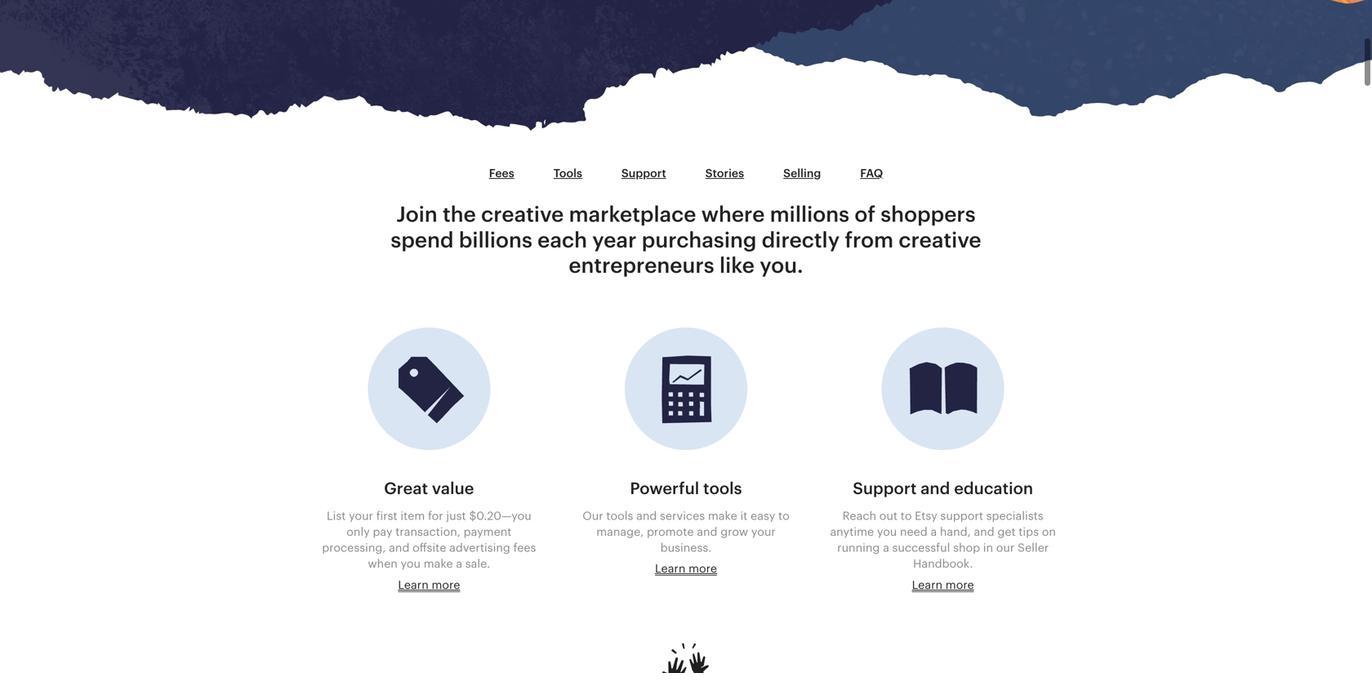 Task type: vqa. For each thing, say whether or not it's contained in the screenshot.
CAREERS link
no



Task type: describe. For each thing, give the bounding box(es) containing it.
stories link
[[686, 158, 764, 189]]

processing,
[[322, 541, 386, 554]]

your inside "our tools and services make it easy to manage, promote and grow your business. learn more"
[[751, 525, 776, 538]]

it
[[740, 509, 748, 522]]

to inside "our tools and services make it easy to manage, promote and grow your business. learn more"
[[778, 509, 790, 522]]

our tools and services make it easy to manage, promote and grow your business. learn more
[[583, 509, 790, 575]]

learn more link for and
[[912, 578, 974, 592]]

manage,
[[597, 525, 644, 538]]

you inside 'reach out to etsy support specialists anytime you need a hand, and get tips on running a successful shop in our seller handbook. learn more'
[[877, 525, 897, 538]]

millions
[[770, 202, 850, 226]]

on
[[1042, 525, 1056, 538]]

education
[[954, 479, 1033, 498]]

faq
[[860, 166, 883, 180]]

tips
[[1019, 525, 1039, 538]]

support for support and education
[[853, 479, 917, 498]]

make inside list your first item for just $0.20—you only pay transaction, payment processing, and offsite advertising fees when you make a sale. learn more
[[424, 557, 453, 570]]

make inside "our tools and services make it easy to manage, promote and grow your business. learn more"
[[708, 509, 737, 522]]

your inside list your first item for just $0.20—you only pay transaction, payment processing, and offsite advertising fees when you make a sale. learn more
[[349, 509, 373, 522]]

handbook.
[[913, 557, 973, 570]]

stories
[[706, 166, 744, 180]]

tools
[[554, 166, 582, 180]]

billions
[[459, 228, 533, 252]]

to inside 'reach out to etsy support specialists anytime you need a hand, and get tips on running a successful shop in our seller handbook. learn more'
[[901, 509, 912, 522]]

tools for our
[[606, 509, 633, 522]]

more inside list your first item for just $0.20—you only pay transaction, payment processing, and offsite advertising fees when you make a sale. learn more
[[432, 578, 460, 591]]

you inside list your first item for just $0.20—you only pay transaction, payment processing, and offsite advertising fees when you make a sale. learn more
[[401, 557, 421, 570]]

and inside 'reach out to etsy support specialists anytime you need a hand, and get tips on running a successful shop in our seller handbook. learn more'
[[974, 525, 995, 538]]

the
[[443, 202, 476, 226]]

from
[[845, 228, 894, 252]]

great value
[[384, 479, 474, 498]]

tools link
[[534, 158, 602, 189]]

learn inside list your first item for just $0.20—you only pay transaction, payment processing, and offsite advertising fees when you make a sale. learn more
[[398, 578, 429, 591]]

each
[[538, 228, 587, 252]]

more inside 'reach out to etsy support specialists anytime you need a hand, and get tips on running a successful shop in our seller handbook. learn more'
[[946, 578, 974, 591]]

0 vertical spatial creative
[[481, 202, 564, 226]]

fees
[[513, 541, 536, 554]]

you.
[[760, 253, 804, 277]]

pay
[[373, 525, 393, 538]]

fees link
[[470, 158, 534, 189]]

and inside list your first item for just $0.20—you only pay transaction, payment processing, and offsite advertising fees when you make a sale. learn more
[[389, 541, 410, 554]]

list your first item for just $0.20—you only pay transaction, payment processing, and offsite advertising fees when you make a sale. learn more
[[322, 509, 536, 591]]

shoppers
[[881, 202, 976, 226]]

need
[[900, 525, 928, 538]]

join the creative marketplace where millions of shoppers spend billions each year purchasing directly from creative entrepreneurs like you.
[[391, 202, 982, 277]]

directly
[[762, 228, 840, 252]]

for
[[428, 509, 443, 522]]

fees
[[489, 166, 514, 180]]

reach
[[843, 509, 877, 522]]



Task type: locate. For each thing, give the bounding box(es) containing it.
year
[[592, 228, 637, 252]]

0 vertical spatial make
[[708, 509, 737, 522]]

to up need
[[901, 509, 912, 522]]

grow
[[721, 525, 748, 538]]

0 horizontal spatial tools
[[606, 509, 633, 522]]

easy
[[751, 509, 775, 522]]

2 to from the left
[[901, 509, 912, 522]]

offsite
[[413, 541, 446, 554]]

1 vertical spatial support
[[853, 479, 917, 498]]

powerful tools
[[630, 479, 742, 498]]

$0.20—you
[[469, 509, 532, 522]]

and up the business.
[[697, 525, 718, 538]]

0 horizontal spatial a
[[456, 557, 462, 570]]

0 horizontal spatial to
[[778, 509, 790, 522]]

more down handbook.
[[946, 578, 974, 591]]

like
[[720, 253, 755, 277]]

selling link
[[764, 158, 841, 189]]

successful
[[892, 541, 950, 554]]

to right easy
[[778, 509, 790, 522]]

of
[[855, 202, 876, 226]]

learn more link for tools
[[655, 562, 717, 576]]

value
[[432, 479, 474, 498]]

sale.
[[465, 557, 490, 570]]

our
[[996, 541, 1015, 554]]

1 horizontal spatial more
[[689, 562, 717, 575]]

1 horizontal spatial make
[[708, 509, 737, 522]]

and
[[921, 479, 950, 498], [636, 509, 657, 522], [697, 525, 718, 538], [974, 525, 995, 538], [389, 541, 410, 554]]

tools for powerful
[[703, 479, 742, 498]]

make up grow
[[708, 509, 737, 522]]

learn more link down handbook.
[[912, 578, 974, 592]]

0 horizontal spatial make
[[424, 557, 453, 570]]

0 horizontal spatial your
[[349, 509, 373, 522]]

you down offsite
[[401, 557, 421, 570]]

0 vertical spatial a
[[931, 525, 937, 538]]

tools up 'manage,'
[[606, 509, 633, 522]]

1 horizontal spatial a
[[883, 541, 889, 554]]

first
[[376, 509, 398, 522]]

learn down the business.
[[655, 562, 686, 575]]

0 vertical spatial tools
[[703, 479, 742, 498]]

support link
[[602, 158, 686, 189]]

faq link
[[841, 158, 903, 189]]

1 horizontal spatial to
[[901, 509, 912, 522]]

1 vertical spatial your
[[751, 525, 776, 538]]

support
[[622, 166, 666, 180], [853, 479, 917, 498]]

0 horizontal spatial learn more link
[[398, 578, 460, 592]]

you down out
[[877, 525, 897, 538]]

and up the in
[[974, 525, 995, 538]]

1 to from the left
[[778, 509, 790, 522]]

powerful
[[630, 479, 699, 498]]

0 vertical spatial your
[[349, 509, 373, 522]]

transaction,
[[396, 525, 461, 538]]

make
[[708, 509, 737, 522], [424, 557, 453, 570]]

item
[[401, 509, 425, 522]]

0 horizontal spatial creative
[[481, 202, 564, 226]]

business.
[[661, 541, 712, 554]]

out
[[880, 509, 898, 522]]

creative
[[481, 202, 564, 226], [899, 228, 982, 252]]

only
[[347, 525, 370, 538]]

2 horizontal spatial more
[[946, 578, 974, 591]]

seller
[[1018, 541, 1049, 554]]

learn down handbook.
[[912, 578, 943, 591]]

advertising
[[449, 541, 510, 554]]

and up when
[[389, 541, 410, 554]]

your
[[349, 509, 373, 522], [751, 525, 776, 538]]

services
[[660, 509, 705, 522]]

marketplace
[[569, 202, 696, 226]]

etsy
[[915, 509, 938, 522]]

1 horizontal spatial learn
[[655, 562, 686, 575]]

to
[[778, 509, 790, 522], [901, 509, 912, 522]]

more inside "our tools and services make it easy to manage, promote and grow your business. learn more"
[[689, 562, 717, 575]]

a right running
[[883, 541, 889, 554]]

learn inside 'reach out to etsy support specialists anytime you need a hand, and get tips on running a successful shop in our seller handbook. learn more'
[[912, 578, 943, 591]]

great
[[384, 479, 428, 498]]

1 vertical spatial tools
[[606, 509, 633, 522]]

a left sale.
[[456, 557, 462, 570]]

and up promote
[[636, 509, 657, 522]]

running
[[837, 541, 880, 554]]

join
[[396, 202, 438, 226]]

promote
[[647, 525, 694, 538]]

2 horizontal spatial learn more link
[[912, 578, 974, 592]]

you
[[877, 525, 897, 538], [401, 557, 421, 570]]

support
[[941, 509, 984, 522]]

specialists
[[987, 509, 1044, 522]]

a
[[931, 525, 937, 538], [883, 541, 889, 554], [456, 557, 462, 570]]

a inside list your first item for just $0.20—you only pay transaction, payment processing, and offsite advertising fees when you make a sale. learn more
[[456, 557, 462, 570]]

in
[[983, 541, 993, 554]]

anytime
[[830, 525, 874, 538]]

shop
[[953, 541, 980, 554]]

get
[[998, 525, 1016, 538]]

more
[[689, 562, 717, 575], [432, 578, 460, 591], [946, 578, 974, 591]]

1 horizontal spatial creative
[[899, 228, 982, 252]]

2 vertical spatial a
[[456, 557, 462, 570]]

spend
[[391, 228, 454, 252]]

support up out
[[853, 479, 917, 498]]

learn inside "our tools and services make it easy to manage, promote and grow your business. learn more"
[[655, 562, 686, 575]]

1 horizontal spatial support
[[853, 479, 917, 498]]

entrepreneurs
[[569, 253, 715, 277]]

just
[[446, 509, 466, 522]]

1 horizontal spatial tools
[[703, 479, 742, 498]]

purchasing
[[642, 228, 757, 252]]

support and education
[[853, 479, 1033, 498]]

hand,
[[940, 525, 971, 538]]

tools inside "our tools and services make it easy to manage, promote and grow your business. learn more"
[[606, 509, 633, 522]]

your up the only
[[349, 509, 373, 522]]

more down offsite
[[432, 578, 460, 591]]

learn more link
[[655, 562, 717, 576], [398, 578, 460, 592], [912, 578, 974, 592]]

where
[[701, 202, 765, 226]]

make down offsite
[[424, 557, 453, 570]]

learn more link down the business.
[[655, 562, 717, 576]]

learn more link down offsite
[[398, 578, 460, 592]]

2 horizontal spatial a
[[931, 525, 937, 538]]

and up etsy
[[921, 479, 950, 498]]

payment
[[464, 525, 512, 538]]

1 vertical spatial make
[[424, 557, 453, 570]]

0 horizontal spatial more
[[432, 578, 460, 591]]

a down etsy
[[931, 525, 937, 538]]

1 vertical spatial creative
[[899, 228, 982, 252]]

selling
[[784, 166, 821, 180]]

0 horizontal spatial support
[[622, 166, 666, 180]]

1 horizontal spatial you
[[877, 525, 897, 538]]

learn down offsite
[[398, 578, 429, 591]]

support inside 'link'
[[622, 166, 666, 180]]

0 horizontal spatial learn
[[398, 578, 429, 591]]

tools up it
[[703, 479, 742, 498]]

learn more link for value
[[398, 578, 460, 592]]

reach out to etsy support specialists anytime you need a hand, and get tips on running a successful shop in our seller handbook. learn more
[[830, 509, 1056, 591]]

our
[[583, 509, 603, 522]]

1 horizontal spatial learn more link
[[655, 562, 717, 576]]

1 vertical spatial a
[[883, 541, 889, 554]]

creative down the shoppers
[[899, 228, 982, 252]]

0 vertical spatial you
[[877, 525, 897, 538]]

creative up billions
[[481, 202, 564, 226]]

1 vertical spatial you
[[401, 557, 421, 570]]

tools
[[703, 479, 742, 498], [606, 509, 633, 522]]

more down the business.
[[689, 562, 717, 575]]

list
[[327, 509, 346, 522]]

your down easy
[[751, 525, 776, 538]]

0 vertical spatial support
[[622, 166, 666, 180]]

support for support
[[622, 166, 666, 180]]

1 horizontal spatial your
[[751, 525, 776, 538]]

learn
[[655, 562, 686, 575], [398, 578, 429, 591], [912, 578, 943, 591]]

2 horizontal spatial learn
[[912, 578, 943, 591]]

support up marketplace
[[622, 166, 666, 180]]

0 horizontal spatial you
[[401, 557, 421, 570]]

when
[[368, 557, 398, 570]]



